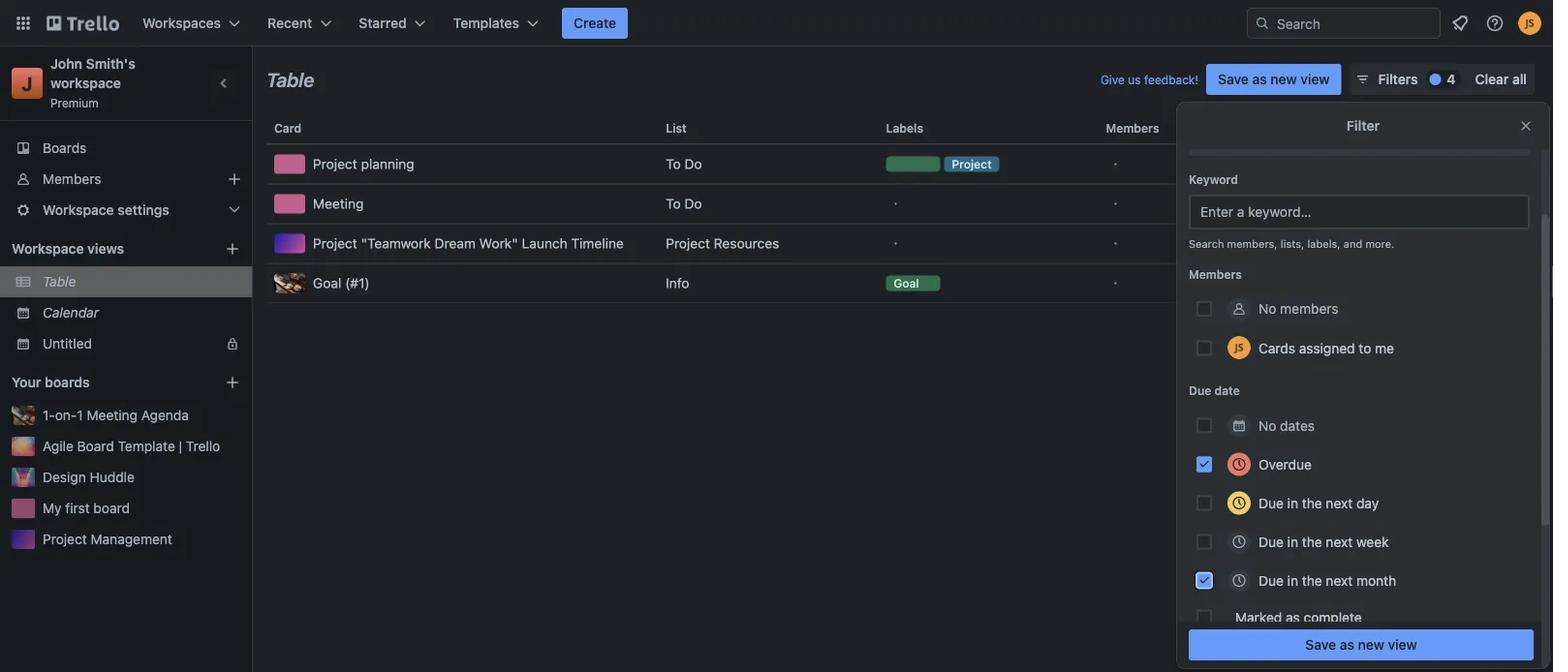 Task type: locate. For each thing, give the bounding box(es) containing it.
to do up project resources
[[666, 196, 702, 212]]

0 horizontal spatial new
[[1271, 71, 1298, 87]]

1 horizontal spatial due date
[[1327, 121, 1378, 135]]

1 to from the top
[[666, 156, 681, 172]]

starred button
[[347, 8, 438, 39]]

1 vertical spatial no
[[1259, 417, 1277, 433]]

new for bottommost save as new view button
[[1359, 637, 1385, 653]]

complete down the due in the next month
[[1304, 609, 1363, 625]]

2 do from the top
[[685, 196, 702, 212]]

members down search
[[1189, 267, 1243, 281]]

1 horizontal spatial new
[[1359, 637, 1385, 653]]

2 vertical spatial nov
[[1382, 237, 1404, 251]]

the for day
[[1303, 495, 1323, 511]]

1 vertical spatial in
[[1288, 534, 1299, 550]]

0 notifications image
[[1449, 12, 1472, 35]]

0 vertical spatial to do
[[666, 156, 702, 172]]

0 vertical spatial workspace
[[43, 202, 114, 218]]

no up cards
[[1259, 300, 1277, 316]]

view down month
[[1389, 637, 1418, 653]]

2 row from the top
[[267, 144, 1539, 184]]

workspace up workspace views
[[43, 202, 114, 218]]

0 horizontal spatial table
[[43, 274, 76, 290]]

save for bottommost save as new view button
[[1306, 637, 1337, 653]]

color: sky, title: "project" element
[[945, 157, 1000, 172]]

2 no from the top
[[1259, 417, 1277, 433]]

do
[[685, 156, 702, 172], [685, 196, 702, 212]]

project down labels button
[[952, 158, 992, 171]]

1 next from the top
[[1327, 495, 1353, 511]]

Table text field
[[267, 61, 314, 98]]

members down boards
[[43, 171, 101, 187]]

project up info
[[666, 236, 710, 252]]

project management link
[[43, 530, 240, 550]]

0 vertical spatial no
[[1259, 300, 1277, 316]]

in down overdue
[[1288, 495, 1299, 511]]

workspace views
[[12, 241, 124, 257]]

1 horizontal spatial date
[[1353, 121, 1378, 135]]

create a view image
[[225, 241, 240, 257]]

1 vertical spatial do
[[685, 196, 702, 212]]

to
[[666, 156, 681, 172], [666, 196, 681, 212]]

1 vertical spatial the
[[1303, 534, 1323, 550]]

row containing meeting
[[267, 184, 1539, 224]]

view
[[1301, 71, 1330, 87], [1389, 637, 1418, 653]]

0 vertical spatial save as new view
[[1219, 71, 1330, 87]]

1 vertical spatial complete
[[1331, 644, 1389, 660]]

1 horizontal spatial john smith (johnsmith38824343) image
[[1519, 12, 1542, 35]]

3 row from the top
[[267, 184, 1539, 224]]

in down due in the next day
[[1288, 534, 1299, 550]]

0 vertical spatial do
[[685, 156, 702, 172]]

in
[[1288, 495, 1299, 511], [1288, 534, 1299, 550], [1288, 572, 1299, 588]]

labels
[[886, 121, 924, 135]]

table up card
[[267, 68, 314, 91]]

2 the from the top
[[1303, 534, 1323, 550]]

2 to from the top
[[666, 196, 681, 212]]

1 nov from the top
[[1382, 158, 1404, 171]]

0 horizontal spatial view
[[1301, 71, 1330, 87]]

add board image
[[225, 375, 240, 391]]

4 row from the top
[[267, 224, 1539, 264]]

john smith's workspace premium
[[50, 56, 139, 110]]

0 vertical spatial due date
[[1327, 121, 1378, 135]]

settings
[[118, 202, 169, 218]]

in up marked as complete
[[1288, 572, 1299, 588]]

1 vertical spatial new
[[1359, 637, 1385, 653]]

1 vertical spatial to
[[666, 196, 681, 212]]

30 up 25
[[1407, 197, 1422, 211]]

row containing project planning
[[267, 144, 1539, 184]]

|
[[179, 439, 182, 455]]

workspace navigation collapse icon image
[[211, 70, 238, 97]]

keyword
[[1189, 172, 1239, 186]]

0 vertical spatial nov 30
[[1382, 158, 1422, 171]]

view down the search field
[[1301, 71, 1330, 87]]

meeting right the 1
[[87, 408, 138, 424]]

1 horizontal spatial goal
[[894, 277, 920, 290]]

1 no from the top
[[1259, 300, 1277, 316]]

row
[[267, 105, 1539, 151], [267, 144, 1539, 184], [267, 184, 1539, 224], [267, 224, 1539, 264], [267, 264, 1539, 303]]

3 the from the top
[[1303, 572, 1323, 588]]

planning
[[361, 156, 415, 172]]

project for project
[[952, 158, 992, 171]]

30 down due date button
[[1407, 158, 1422, 171]]

2 nov from the top
[[1382, 197, 1404, 211]]

30 for project planning
[[1407, 158, 1422, 171]]

agile board template | trello
[[43, 439, 220, 455]]

table
[[267, 68, 314, 91], [43, 274, 76, 290]]

(#1)
[[345, 275, 370, 291]]

next left week
[[1327, 534, 1353, 550]]

1 vertical spatial nov
[[1382, 197, 1404, 211]]

in for due in the next week
[[1288, 534, 1299, 550]]

1 vertical spatial nov 30
[[1382, 197, 1422, 211]]

my first board link
[[43, 499, 240, 519]]

3 in from the top
[[1288, 572, 1299, 588]]

date inside button
[[1353, 121, 1378, 135]]

2 vertical spatial members
[[1189, 267, 1243, 281]]

0 vertical spatial save
[[1219, 71, 1249, 87]]

0 vertical spatial date
[[1353, 121, 1378, 135]]

save as new view down search image
[[1219, 71, 1330, 87]]

"teamwork
[[361, 236, 431, 252]]

0 vertical spatial in
[[1288, 495, 1299, 511]]

0 vertical spatial view
[[1301, 71, 1330, 87]]

to do down the list at left top
[[666, 156, 702, 172]]

your boards
[[12, 375, 90, 391]]

1 horizontal spatial members
[[1107, 121, 1160, 135]]

0 vertical spatial members
[[1107, 121, 1160, 135]]

complete down marked as complete
[[1331, 644, 1389, 660]]

next for day
[[1327, 495, 1353, 511]]

day
[[1357, 495, 1380, 511]]

members button
[[1099, 105, 1319, 151]]

1 vertical spatial save
[[1306, 637, 1337, 653]]

members
[[1107, 121, 1160, 135], [43, 171, 101, 187], [1189, 267, 1243, 281]]

save as new view button down search image
[[1207, 64, 1342, 95]]

first
[[65, 501, 90, 517]]

3 next from the top
[[1327, 572, 1353, 588]]

0 horizontal spatial goal
[[313, 275, 342, 291]]

marked as complete
[[1236, 609, 1363, 625]]

huddle
[[90, 470, 135, 486]]

next left day
[[1327, 495, 1353, 511]]

project for project planning
[[313, 156, 357, 172]]

members down us
[[1107, 121, 1160, 135]]

1 vertical spatial view
[[1389, 637, 1418, 653]]

1 30 from the top
[[1407, 158, 1422, 171]]

the up "due in the next week"
[[1303, 495, 1323, 511]]

save for the topmost save as new view button
[[1219, 71, 1249, 87]]

to do
[[666, 156, 702, 172], [666, 196, 702, 212]]

project left planning
[[313, 156, 357, 172]]

john smith (johnsmith38824343) image right open information menu image
[[1519, 12, 1542, 35]]

design huddle link
[[43, 468, 240, 488]]

0 vertical spatial next
[[1327, 495, 1353, 511]]

row containing goal (#1)
[[267, 264, 1539, 303]]

goal (#1) link
[[274, 264, 651, 303]]

save up the members button
[[1219, 71, 1249, 87]]

do down the list at left top
[[685, 156, 702, 172]]

boards
[[43, 140, 87, 156]]

due date button
[[1319, 105, 1539, 151]]

row containing project "teamwork dream work" launch timeline
[[267, 224, 1539, 264]]

filters
[[1379, 71, 1419, 87]]

due for day
[[1259, 495, 1284, 511]]

0 vertical spatial new
[[1271, 71, 1298, 87]]

2 in from the top
[[1288, 534, 1299, 550]]

1 vertical spatial date
[[1215, 384, 1241, 397]]

next left month
[[1327, 572, 1353, 588]]

no members
[[1259, 300, 1339, 316]]

new down month
[[1359, 637, 1385, 653]]

1 in from the top
[[1288, 495, 1299, 511]]

1 vertical spatial due date
[[1189, 384, 1241, 397]]

1 vertical spatial members
[[43, 171, 101, 187]]

do up project resources
[[685, 196, 702, 212]]

untitled link
[[43, 334, 213, 354]]

2 30 from the top
[[1407, 197, 1422, 211]]

project down my
[[43, 532, 87, 548]]

due in the next week
[[1259, 534, 1390, 550]]

1 vertical spatial next
[[1327, 534, 1353, 550]]

project for project management
[[43, 532, 87, 548]]

1 do from the top
[[685, 156, 702, 172]]

nov 30 up nov 25
[[1382, 197, 1422, 211]]

to do for meeting
[[666, 196, 702, 212]]

do for project planning
[[685, 156, 702, 172]]

project "teamwork dream work" launch timeline
[[313, 236, 624, 252]]

Search field
[[1271, 9, 1440, 38]]

cards assigned to me
[[1259, 340, 1395, 356]]

no
[[1259, 300, 1277, 316], [1259, 417, 1277, 433]]

untitled
[[43, 336, 92, 352]]

project inside 'link'
[[313, 236, 357, 252]]

next for month
[[1327, 572, 1353, 588]]

recent
[[268, 15, 312, 31]]

2 nov 30 from the top
[[1382, 197, 1422, 211]]

1-on-1 meeting agenda
[[43, 408, 189, 424]]

nov up nov 25
[[1382, 197, 1404, 211]]

0 vertical spatial 30
[[1407, 158, 1422, 171]]

save as new view button
[[1207, 64, 1342, 95], [1189, 630, 1534, 661]]

project inside "button"
[[952, 158, 992, 171]]

1 vertical spatial workspace
[[12, 241, 84, 257]]

table up calendar at the top of the page
[[43, 274, 76, 290]]

to for project planning
[[666, 156, 681, 172]]

1 vertical spatial table
[[43, 274, 76, 290]]

john smith (johnsmith38824343) image left cards
[[1228, 336, 1251, 359]]

goal inside goal (#1) link
[[313, 275, 342, 291]]

project up goal (#1)
[[313, 236, 357, 252]]

0 horizontal spatial due date
[[1189, 384, 1241, 397]]

1 vertical spatial 30
[[1407, 197, 1422, 211]]

row containing card
[[267, 105, 1539, 151]]

no for no dates
[[1259, 417, 1277, 433]]

meeting inside row
[[313, 196, 364, 212]]

nov for project planning
[[1382, 158, 1404, 171]]

trello
[[186, 439, 220, 455]]

complete
[[1304, 609, 1363, 625], [1331, 644, 1389, 660]]

nov left 25
[[1382, 237, 1404, 251]]

new up the members button
[[1271, 71, 1298, 87]]

agenda
[[141, 408, 189, 424]]

nov down due date button
[[1382, 158, 1404, 171]]

1 to do from the top
[[666, 156, 702, 172]]

1 vertical spatial save as new view
[[1306, 637, 1418, 653]]

1 nov 30 from the top
[[1382, 158, 1422, 171]]

project planning link
[[274, 145, 651, 184]]

to do for project planning
[[666, 156, 702, 172]]

0 vertical spatial meeting
[[313, 196, 364, 212]]

nov 30 down due date button
[[1382, 158, 1422, 171]]

1 vertical spatial save as new view button
[[1189, 630, 1534, 661]]

0 vertical spatial the
[[1303, 495, 1323, 511]]

1 vertical spatial to do
[[666, 196, 702, 212]]

no left dates
[[1259, 417, 1277, 433]]

1 horizontal spatial save
[[1306, 637, 1337, 653]]

the
[[1303, 495, 1323, 511], [1303, 534, 1323, 550], [1303, 572, 1323, 588]]

me
[[1376, 340, 1395, 356]]

workspace inside popup button
[[43, 202, 114, 218]]

5 row from the top
[[267, 264, 1539, 303]]

to up project resources
[[666, 196, 681, 212]]

board
[[93, 501, 130, 517]]

meeting down project planning
[[313, 196, 364, 212]]

project management
[[43, 532, 172, 548]]

workspace left views
[[12, 241, 84, 257]]

to down the list at left top
[[666, 156, 681, 172]]

table
[[252, 105, 1554, 673]]

1 horizontal spatial meeting
[[313, 196, 364, 212]]

meeting link
[[274, 185, 651, 223]]

0 horizontal spatial save
[[1219, 71, 1249, 87]]

save as new view down month
[[1306, 637, 1418, 653]]

1 row from the top
[[267, 105, 1539, 151]]

goal
[[313, 275, 342, 291], [894, 277, 920, 290]]

search
[[1189, 237, 1225, 250]]

the down due in the next day
[[1303, 534, 1323, 550]]

save down marked as complete
[[1306, 637, 1337, 653]]

1 the from the top
[[1303, 495, 1323, 511]]

clear all button
[[1468, 64, 1535, 95]]

project
[[313, 156, 357, 172], [952, 158, 992, 171], [313, 236, 357, 252], [666, 236, 710, 252], [43, 532, 87, 548]]

labels button
[[879, 105, 1099, 151]]

save as new view button down month
[[1189, 630, 1534, 661]]

2 next from the top
[[1327, 534, 1353, 550]]

25
[[1407, 237, 1421, 251]]

1 vertical spatial john smith (johnsmith38824343) image
[[1228, 336, 1251, 359]]

project for project resources
[[666, 236, 710, 252]]

dates
[[1281, 417, 1315, 433]]

templates button
[[442, 8, 551, 39]]

next
[[1327, 495, 1353, 511], [1327, 534, 1353, 550], [1327, 572, 1353, 588]]

2 vertical spatial the
[[1303, 572, 1323, 588]]

2 vertical spatial next
[[1327, 572, 1353, 588]]

due in the next day
[[1259, 495, 1380, 511]]

john smith (johnsmith38824343) image
[[1519, 12, 1542, 35], [1228, 336, 1251, 359]]

your boards with 5 items element
[[12, 371, 196, 395]]

due for month
[[1259, 572, 1284, 588]]

project for project "teamwork dream work" launch timeline
[[313, 236, 357, 252]]

0 vertical spatial to
[[666, 156, 681, 172]]

launch
[[522, 236, 568, 252]]

2 vertical spatial in
[[1288, 572, 1299, 588]]

0 vertical spatial nov
[[1382, 158, 1404, 171]]

goal (#1)
[[313, 275, 370, 291]]

open information menu image
[[1486, 14, 1505, 33]]

templates
[[453, 15, 520, 31]]

smith's
[[86, 56, 136, 72]]

0 vertical spatial table
[[267, 68, 314, 91]]

2 to do from the top
[[666, 196, 702, 212]]

project "teamwork dream work" launch timeline link
[[274, 224, 651, 263]]

table containing project planning
[[252, 105, 1554, 673]]

the up marked as complete
[[1303, 572, 1323, 588]]

0 horizontal spatial meeting
[[87, 408, 138, 424]]

goal inside color: green, title: "goal" element
[[894, 277, 920, 290]]

the for week
[[1303, 534, 1323, 550]]

goal for goal (#1)
[[313, 275, 342, 291]]



Task type: describe. For each thing, give the bounding box(es) containing it.
not
[[1236, 644, 1259, 660]]

workspace for workspace views
[[12, 241, 84, 257]]

color: green, title: none image
[[886, 157, 941, 172]]

agile
[[43, 439, 73, 455]]

next for week
[[1327, 534, 1353, 550]]

members link
[[0, 164, 252, 195]]

week
[[1357, 534, 1390, 550]]

nov 25
[[1382, 237, 1421, 251]]

your
[[12, 375, 41, 391]]

project resources
[[666, 236, 780, 252]]

dream
[[435, 236, 476, 252]]

workspace settings button
[[0, 195, 252, 226]]

1
[[77, 408, 83, 424]]

to
[[1359, 340, 1372, 356]]

management
[[91, 532, 172, 548]]

0 vertical spatial save as new view button
[[1207, 64, 1342, 95]]

boards
[[45, 375, 90, 391]]

goal for goal
[[894, 277, 920, 290]]

workspaces
[[142, 15, 221, 31]]

marked
[[1262, 644, 1309, 660]]

Enter a keyword… text field
[[1189, 194, 1531, 229]]

goal button
[[879, 264, 1099, 303]]

lists,
[[1281, 237, 1305, 250]]

boards link
[[0, 133, 252, 164]]

us
[[1129, 73, 1142, 86]]

workspace
[[50, 75, 121, 91]]

color: green, title: "goal" element
[[886, 276, 941, 291]]

close popover image
[[1519, 118, 1534, 134]]

starred
[[359, 15, 407, 31]]

info
[[666, 275, 690, 291]]

1-on-1 meeting agenda link
[[43, 406, 240, 426]]

and
[[1344, 237, 1363, 250]]

1-
[[43, 408, 55, 424]]

nov 30 for meeting
[[1382, 197, 1422, 211]]

project planning
[[313, 156, 415, 172]]

on-
[[55, 408, 77, 424]]

j
[[22, 72, 33, 95]]

0 horizontal spatial members
[[43, 171, 101, 187]]

30 for meeting
[[1407, 197, 1422, 211]]

save as new view for bottommost save as new view button
[[1306, 637, 1418, 653]]

do for meeting
[[685, 196, 702, 212]]

search image
[[1255, 16, 1271, 31]]

marked
[[1236, 609, 1283, 625]]

assigned
[[1300, 340, 1356, 356]]

due date inside due date button
[[1327, 121, 1378, 135]]

all
[[1513, 71, 1528, 87]]

j link
[[12, 68, 43, 99]]

calendar link
[[43, 303, 240, 323]]

project button
[[879, 145, 1099, 184]]

john smith's workspace link
[[50, 56, 139, 91]]

search members, lists, labels, and more.
[[1189, 237, 1395, 250]]

filter
[[1347, 118, 1381, 134]]

cards
[[1259, 340, 1296, 356]]

workspace settings
[[43, 202, 169, 218]]

table link
[[43, 272, 240, 292]]

to for meeting
[[666, 196, 681, 212]]

card button
[[267, 105, 658, 151]]

create
[[574, 15, 617, 31]]

agile board template | trello link
[[43, 437, 240, 457]]

members inside button
[[1107, 121, 1160, 135]]

0 horizontal spatial date
[[1215, 384, 1241, 397]]

list button
[[658, 105, 879, 151]]

due in the next month
[[1259, 572, 1397, 588]]

nov for meeting
[[1382, 197, 1404, 211]]

new for the topmost save as new view button
[[1271, 71, 1298, 87]]

due inside button
[[1327, 121, 1349, 135]]

1 vertical spatial meeting
[[87, 408, 138, 424]]

more.
[[1366, 237, 1395, 250]]

2 horizontal spatial members
[[1189, 267, 1243, 281]]

clear all
[[1476, 71, 1528, 87]]

template
[[118, 439, 175, 455]]

create button
[[562, 8, 628, 39]]

design huddle
[[43, 470, 135, 486]]

give
[[1101, 73, 1125, 86]]

workspace for workspace settings
[[43, 202, 114, 218]]

1 horizontal spatial view
[[1389, 637, 1418, 653]]

primary element
[[0, 0, 1554, 47]]

no for no members
[[1259, 300, 1277, 316]]

in for due in the next day
[[1288, 495, 1299, 511]]

0 vertical spatial complete
[[1304, 609, 1363, 625]]

calendar
[[43, 305, 99, 321]]

john
[[50, 56, 82, 72]]

labels,
[[1308, 237, 1341, 250]]

save as new view for the topmost save as new view button
[[1219, 71, 1330, 87]]

list
[[666, 121, 687, 135]]

board
[[77, 439, 114, 455]]

the for month
[[1303, 572, 1323, 588]]

recent button
[[256, 8, 343, 39]]

my
[[43, 501, 62, 517]]

card
[[274, 121, 302, 135]]

4
[[1448, 71, 1456, 87]]

due for week
[[1259, 534, 1284, 550]]

3 nov from the top
[[1382, 237, 1404, 251]]

give us feedback! link
[[1101, 73, 1199, 86]]

0 vertical spatial john smith (johnsmith38824343) image
[[1519, 12, 1542, 35]]

resources
[[714, 236, 780, 252]]

members,
[[1228, 237, 1278, 250]]

members
[[1281, 300, 1339, 316]]

work"
[[480, 236, 518, 252]]

back to home image
[[47, 8, 119, 39]]

overdue
[[1259, 456, 1312, 472]]

design
[[43, 470, 86, 486]]

views
[[87, 241, 124, 257]]

1 horizontal spatial table
[[267, 68, 314, 91]]

0 horizontal spatial john smith (johnsmith38824343) image
[[1228, 336, 1251, 359]]

feedback!
[[1145, 73, 1199, 86]]

in for due in the next month
[[1288, 572, 1299, 588]]

no dates
[[1259, 417, 1315, 433]]

nov 30 for project planning
[[1382, 158, 1422, 171]]

workspaces button
[[131, 8, 252, 39]]



Task type: vqa. For each thing, say whether or not it's contained in the screenshot.
Smith's
yes



